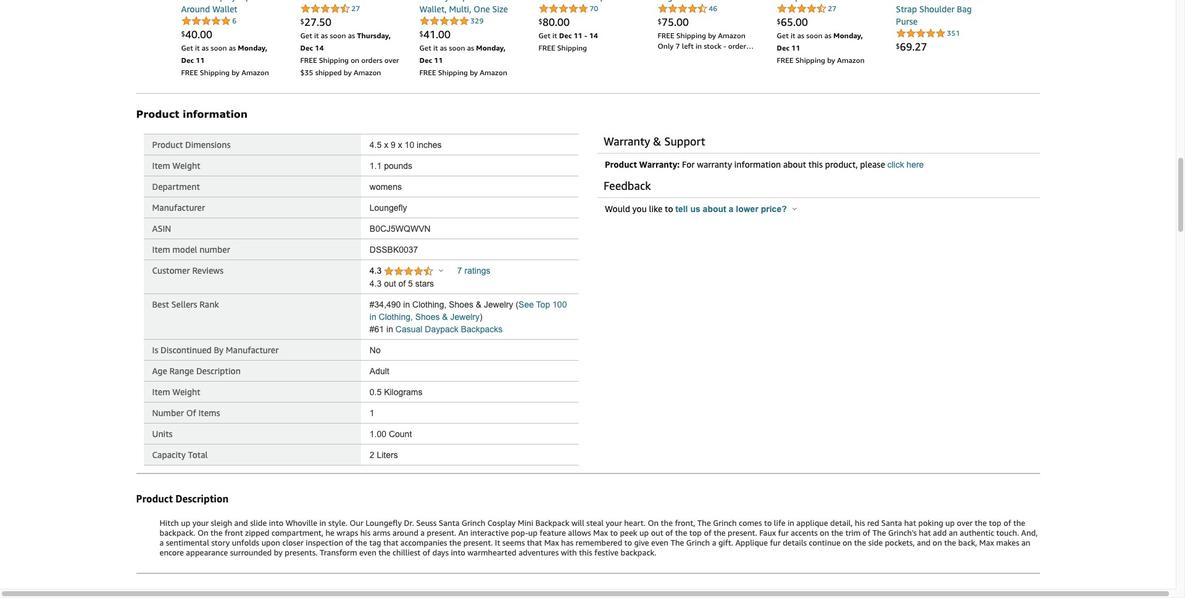 Task type: describe. For each thing, give the bounding box(es) containing it.
lower
[[736, 204, 758, 214]]

click
[[887, 160, 904, 170]]

40
[[185, 28, 197, 41]]

tell us about a lower price? button
[[675, 204, 797, 214]]

up right hitch at the left bottom of page
[[181, 518, 190, 528]]

$ for 75
[[658, 17, 662, 25]]

zipped
[[245, 528, 269, 538]]

orders
[[361, 56, 382, 65]]

2 item from the top
[[152, 244, 170, 255]]

329
[[471, 16, 484, 25]]

units
[[152, 429, 173, 439]]

in down the "5"
[[403, 300, 410, 310]]

by inside $ 75 . 00 free shipping by amazon only 7 left in stock - order soon.
[[708, 31, 716, 40]]

soon for 65
[[806, 31, 822, 40]]

item for 0.5
[[152, 387, 170, 397]]

$ for 69
[[896, 42, 900, 50]]

popover image
[[793, 207, 797, 210]]

upon
[[261, 538, 280, 548]]

a down hitch at the left bottom of page
[[160, 538, 164, 548]]

capacity
[[152, 450, 186, 460]]

number of items
[[152, 408, 220, 418]]

product warranty: for warranty information about this product, please click here
[[605, 159, 924, 170]]

#34,490 in clothing, shoes & jewelry (
[[370, 300, 518, 310]]

0 vertical spatial description
[[196, 366, 241, 376]]

shipping for 41
[[438, 68, 468, 77]]

get it as soon as for 40
[[181, 43, 238, 52]]

it
[[495, 538, 500, 548]]

11 for 65
[[791, 43, 800, 52]]

of right trim
[[863, 528, 870, 538]]

0 horizontal spatial grinch
[[462, 518, 485, 528]]

monday, for 40
[[238, 43, 267, 52]]

0 vertical spatial information
[[183, 108, 248, 120]]

2 horizontal spatial present.
[[728, 528, 757, 538]]

free shipping by amazon for 41
[[419, 68, 507, 77]]

11 inside $ 80 . 00 get it dec 11 - 14 free shipping
[[574, 31, 582, 40]]

7 ratings link
[[457, 266, 490, 276]]

on down detail,
[[843, 538, 852, 548]]

inspection
[[306, 538, 343, 548]]

1 vertical spatial description
[[175, 493, 229, 505]]

2 your from the left
[[606, 518, 622, 528]]

0 vertical spatial manufacturer
[[152, 202, 205, 213]]

on left detail,
[[820, 528, 829, 538]]

product for product dimensions
[[152, 139, 183, 150]]

free for 65
[[777, 56, 793, 65]]

free shipping by amazon for 40
[[181, 68, 269, 77]]

appearance
[[186, 548, 228, 558]]

1 horizontal spatial present.
[[463, 538, 493, 548]]

the right days
[[449, 538, 461, 548]]

27 link for 00
[[777, 2, 837, 15]]

with
[[561, 548, 577, 558]]

1 horizontal spatial an
[[1021, 538, 1030, 548]]

2
[[370, 451, 374, 460]]

age
[[152, 366, 167, 376]]

he
[[326, 528, 334, 538]]

up right poking
[[945, 518, 955, 528]]

$ 65 . 00
[[777, 15, 808, 28]]

asin
[[152, 223, 171, 234]]

festive
[[594, 548, 619, 558]]

loungefly inside hitch up your sleigh and slide into whoville in style. our loungefly dr. seuss santa grinch cosplay mini backpack will steal your heart. on the front, the grinch comes to life in applique detail, his red santa hat poking up over the top of the backpack. on the front zipped compartment, he wraps his arms around a present. an interactive pop-up feature allows max to peek up out of the top of the present. faux fur accents on the trim of the grinch's hat add an authentic touch. and, a sentimental story unfolds upon closer inspection of the tag that accompanies the present. it seems that max has remembered to give even the grinch a gift. applique fur details continue on the side pockets, and on the back, max makes an encore appearance surrounded by presents. transform even the chilliest of days into warmhearted adventures with this festive backpack.
[[366, 518, 402, 528]]

poking
[[918, 518, 943, 528]]

to left tell
[[665, 204, 673, 214]]

thursday,
[[357, 31, 391, 40]]

1 horizontal spatial even
[[651, 538, 668, 548]]

free inside $ 80 . 00 get it dec 11 - 14 free shipping
[[539, 43, 555, 52]]

$ for 80
[[539, 17, 542, 25]]

the up makes on the right of the page
[[1013, 518, 1025, 528]]

get it as soon as for 41
[[419, 43, 476, 52]]

list containing 27
[[161, 0, 1015, 78]]

0 horizontal spatial and
[[234, 518, 248, 528]]

accents
[[791, 528, 818, 538]]

0 horizontal spatial on
[[197, 528, 208, 538]]

to left life
[[764, 518, 772, 528]]

the left tag
[[355, 538, 367, 548]]

27 link for 50
[[300, 2, 360, 15]]

amazon inside the free shipping on orders over $35 shipped by amazon
[[354, 68, 381, 77]]

free inside $ 75 . 00 free shipping by amazon only 7 left in stock - order soon.
[[658, 31, 674, 40]]

customer reviews
[[152, 265, 224, 276]]

us
[[690, 204, 700, 214]]

1 vertical spatial and
[[917, 538, 931, 548]]

fur right faux
[[778, 528, 789, 538]]

1 horizontal spatial on
[[648, 518, 659, 528]]

dec for 27
[[300, 43, 313, 52]]

a left the lower
[[729, 204, 733, 214]]

grinch's
[[888, 528, 917, 538]]

11 for 40
[[196, 56, 205, 65]]

get inside $ 80 . 00 get it dec 11 - 14 free shipping
[[539, 31, 550, 40]]

the left back,
[[944, 538, 956, 548]]

amazon for 41
[[480, 68, 507, 77]]

on inside the free shipping on orders over $35 shipped by amazon
[[351, 56, 359, 65]]

. for 69
[[912, 40, 915, 53]]

up left feature
[[528, 528, 538, 538]]

- inside $ 75 . 00 free shipping by amazon only 7 left in stock - order soon.
[[723, 41, 726, 51]]

free for 41
[[419, 68, 436, 77]]

. for 41
[[436, 28, 438, 41]]

. for 75
[[674, 15, 677, 28]]

1 horizontal spatial max
[[593, 528, 608, 538]]

the left the side on the bottom right of page
[[854, 538, 866, 548]]

the left front,
[[661, 518, 673, 528]]

& inside see top 100 in clothing, shoes & jewelry
[[442, 312, 448, 322]]

1 horizontal spatial hat
[[919, 528, 931, 538]]

soon for 41
[[449, 43, 465, 52]]

hitch
[[160, 518, 179, 528]]

70 link
[[539, 2, 598, 15]]

1
[[370, 409, 374, 418]]

weight for 1.1 pounds
[[172, 160, 200, 171]]

a left gift.
[[712, 538, 716, 548]]

to left give
[[624, 538, 632, 548]]

the left comes
[[714, 528, 726, 538]]

69
[[900, 40, 912, 53]]

heart.
[[624, 518, 646, 528]]

get it as soon as for 27
[[300, 31, 357, 40]]

see top 100 in clothing, shoes & jewelry link
[[370, 300, 567, 322]]

department
[[152, 181, 200, 192]]

free for 40
[[181, 68, 198, 77]]

no
[[370, 346, 381, 356]]

you
[[632, 204, 647, 214]]

of
[[186, 408, 196, 418]]

pop-
[[511, 528, 528, 538]]

1 horizontal spatial his
[[855, 518, 865, 528]]

00 for 65
[[796, 15, 808, 28]]

pounds
[[384, 161, 412, 171]]

$ for 65
[[777, 17, 781, 25]]

it inside $ 80 . 00 get it dec 11 - 14 free shipping
[[552, 31, 557, 40]]

the down arms
[[378, 548, 391, 558]]

0 horizontal spatial his
[[360, 528, 371, 538]]

get for 27
[[300, 31, 312, 40]]

compartment,
[[272, 528, 323, 538]]

out inside hitch up your sleigh and slide into whoville in style. our loungefly dr. seuss santa grinch cosplay mini backpack will steal your heart. on the front, the grinch comes to life in applique detail, his red santa hat poking up over the top of the backpack. on the front zipped compartment, he wraps his arms around a present. an interactive pop-up feature allows max to peek up out of the top of the present. faux fur accents on the trim of the grinch's hat add an authentic touch. and, a sentimental story unfolds upon closer inspection of the tag that accompanies the present. it seems that max has remembered to give even the grinch a gift. applique fur details continue on the side pockets, and on the back, max makes an encore appearance surrounded by presents. transform even the chilliest of days into warmhearted adventures with this festive backpack.
[[651, 528, 663, 538]]

by inside the free shipping on orders over $35 shipped by amazon
[[344, 68, 352, 77]]

slide
[[250, 518, 267, 528]]

1 horizontal spatial shoes
[[449, 300, 473, 310]]

whoville
[[286, 518, 317, 528]]

over inside hitch up your sleigh and slide into whoville in style. our loungefly dr. seuss santa grinch cosplay mini backpack will steal your heart. on the front, the grinch comes to life in applique detail, his red santa hat poking up over the top of the backpack. on the front zipped compartment, he wraps his arms around a present. an interactive pop-up feature allows max to peek up out of the top of the present. faux fur accents on the trim of the grinch's hat add an authentic touch. and, a sentimental story unfolds upon closer inspection of the tag that accompanies the present. it seems that max has remembered to give even the grinch a gift. applique fur details continue on the side pockets, and on the back, max makes an encore appearance surrounded by presents. transform even the chilliest of days into warmhearted adventures with this festive backpack.
[[957, 518, 973, 528]]

10
[[405, 140, 414, 150]]

cosplay
[[487, 518, 516, 528]]

shipping inside $ 80 . 00 get it dec 11 - 14 free shipping
[[557, 43, 587, 52]]

70
[[590, 4, 598, 13]]

$ for 41
[[419, 29, 423, 37]]

351 link
[[896, 27, 960, 40]]

has
[[561, 538, 574, 548]]

see
[[518, 300, 534, 310]]

sentimental
[[166, 538, 209, 548]]

$ 80 . 00 get it dec 11 - 14 free shipping
[[539, 15, 598, 52]]

mini
[[518, 518, 533, 528]]

transform
[[320, 548, 357, 558]]

0 horizontal spatial even
[[359, 548, 376, 558]]

80
[[542, 15, 555, 28]]

amazon for 40
[[242, 68, 269, 77]]

of left gift.
[[704, 528, 712, 538]]

1 vertical spatial information
[[734, 159, 781, 170]]

0 horizontal spatial max
[[544, 538, 559, 548]]

of left front,
[[665, 528, 673, 538]]

product for product warranty: for warranty information about this product, please click here
[[605, 159, 637, 170]]

in inside see top 100 in clothing, shoes & jewelry
[[370, 312, 376, 322]]

shoes inside see top 100 in clothing, shoes & jewelry
[[415, 312, 440, 322]]

9
[[391, 140, 396, 150]]

0 horizontal spatial hat
[[904, 518, 916, 528]]

warranty & support
[[604, 135, 705, 148]]

makes
[[996, 538, 1019, 548]]

2 santa from the left
[[881, 518, 902, 528]]

351
[[947, 28, 960, 38]]

of up makes on the right of the page
[[1004, 518, 1011, 528]]

adult
[[370, 367, 389, 376]]

. for 40
[[197, 28, 200, 41]]

4.3 for 4.3
[[370, 266, 384, 276]]

free shipping on orders over $35 shipped by amazon
[[300, 56, 399, 77]]

. for 80
[[555, 15, 557, 28]]

jewelry inside see top 100 in clothing, shoes & jewelry
[[450, 312, 480, 322]]

shipping inside $ 75 . 00 free shipping by amazon only 7 left in stock - order soon.
[[676, 31, 706, 40]]

click here link
[[887, 160, 924, 170]]

the up back,
[[975, 518, 987, 528]]

around
[[393, 528, 418, 538]]

applique
[[735, 538, 768, 548]]

in left style.
[[319, 518, 326, 528]]

order
[[728, 41, 746, 51]]

details
[[783, 538, 807, 548]]

46
[[709, 4, 717, 13]]

kilograms
[[384, 388, 422, 397]]

monday, dec 11 for 65
[[777, 31, 863, 52]]

00 for 41
[[438, 28, 451, 41]]

front
[[225, 528, 243, 538]]

get for 41
[[419, 43, 431, 52]]

count
[[389, 430, 412, 439]]

75
[[662, 15, 674, 28]]

1 horizontal spatial this
[[808, 159, 823, 170]]

#61
[[370, 325, 384, 335]]

backpack
[[535, 518, 569, 528]]

encore
[[160, 548, 184, 558]]

liters
[[377, 451, 398, 460]]

of left days
[[423, 548, 430, 558]]

in right #61
[[386, 325, 393, 335]]

red
[[867, 518, 879, 528]]

back,
[[958, 538, 977, 548]]

1 horizontal spatial the
[[697, 518, 711, 528]]

warranty:
[[639, 159, 680, 170]]

)
[[480, 312, 482, 322]]

product for product description
[[136, 493, 173, 505]]

gift.
[[718, 538, 733, 548]]

$ for 40
[[181, 29, 185, 37]]

days
[[432, 548, 449, 558]]

and,
[[1021, 528, 1038, 538]]

1 santa from the left
[[439, 518, 460, 528]]

of down our
[[345, 538, 353, 548]]



Task type: vqa. For each thing, say whether or not it's contained in the screenshot.


Task type: locate. For each thing, give the bounding box(es) containing it.
$
[[300, 17, 304, 25], [539, 17, 542, 25], [658, 17, 662, 25], [777, 17, 781, 25], [181, 29, 185, 37], [419, 29, 423, 37], [896, 42, 900, 50]]

1 item weight from the top
[[152, 160, 200, 171]]

max left has
[[544, 538, 559, 548]]

age range description
[[152, 366, 241, 376]]

the right give
[[675, 528, 687, 538]]

by inside hitch up your sleigh and slide into whoville in style. our loungefly dr. seuss santa grinch cosplay mini backpack will steal your heart. on the front, the grinch comes to life in applique detail, his red santa hat poking up over the top of the backpack. on the front zipped compartment, he wraps his arms around a present. an interactive pop-up feature allows max to peek up out of the top of the present. faux fur accents on the trim of the grinch's hat add an authentic touch. and, a sentimental story unfolds upon closer inspection of the tag that accompanies the present. it seems that max has remembered to give even the grinch a gift. applique fur details continue on the side pockets, and on the back, max makes an encore appearance surrounded by presents. transform even the chilliest of days into warmhearted adventures with this festive backpack.
[[274, 548, 283, 558]]

1 vertical spatial over
[[957, 518, 973, 528]]

in inside $ 75 . 00 free shipping by amazon only 7 left in stock - order soon.
[[696, 41, 702, 51]]

present. left faux
[[728, 528, 757, 538]]

warranty
[[604, 135, 650, 148]]

monday, dec 11 down $ 40 . 00
[[181, 43, 267, 65]]

50
[[319, 15, 331, 28]]

is discontinued by manufacturer
[[152, 345, 279, 356]]

0 vertical spatial this
[[808, 159, 823, 170]]

closer
[[282, 538, 304, 548]]

get down the 65
[[777, 31, 789, 40]]

00 inside $ 75 . 00 free shipping by amazon only 7 left in stock - order soon.
[[677, 15, 689, 28]]

0 vertical spatial 7
[[676, 41, 680, 51]]

7
[[676, 41, 680, 51], [457, 266, 462, 276]]

a
[[729, 204, 733, 214], [421, 528, 425, 538], [160, 538, 164, 548], [712, 538, 716, 548]]

shipping down $ 65 . 00
[[795, 56, 825, 65]]

2 4.3 from the top
[[370, 279, 382, 289]]

monday, dec 11 for 40
[[181, 43, 267, 65]]

1 horizontal spatial -
[[723, 41, 726, 51]]

monday, for 65
[[833, 31, 863, 40]]

shipping down 70 link
[[557, 43, 587, 52]]

14 inside thursday, dec 14
[[315, 43, 324, 52]]

item weight up department at the top of page
[[152, 160, 200, 171]]

$ 40 . 00
[[181, 28, 212, 41]]

0 horizontal spatial out
[[384, 279, 396, 289]]

0 vertical spatial 14
[[589, 31, 598, 40]]

over up back,
[[957, 518, 973, 528]]

it for 40
[[195, 43, 200, 52]]

front,
[[675, 518, 695, 528]]

number
[[200, 244, 230, 255]]

00 inside $ 80 . 00 get it dec 11 - 14 free shipping
[[557, 15, 570, 28]]

number
[[152, 408, 184, 418]]

jewelry left (
[[484, 300, 513, 310]]

1 horizontal spatial into
[[451, 548, 465, 558]]

item up department at the top of page
[[152, 160, 170, 171]]

item for 1.1
[[152, 160, 170, 171]]

by
[[214, 345, 223, 356]]

allows
[[568, 528, 591, 538]]

shipping up left
[[676, 31, 706, 40]]

2 horizontal spatial max
[[979, 538, 994, 548]]

to left peek
[[610, 528, 618, 538]]

1 vertical spatial item weight
[[152, 387, 200, 397]]

1 vertical spatial backpack.
[[621, 548, 656, 558]]

on
[[648, 518, 659, 528], [197, 528, 208, 538]]

get down 40
[[181, 43, 193, 52]]

clothing,
[[412, 300, 446, 310], [379, 312, 413, 322]]

1 horizontal spatial your
[[606, 518, 622, 528]]

2 horizontal spatial monday, dec 11
[[777, 31, 863, 52]]

here
[[907, 160, 924, 170]]

unfolds
[[232, 538, 259, 548]]

it down $ 40 . 00
[[195, 43, 200, 52]]

2 x from the left
[[398, 140, 402, 150]]

into right slide
[[269, 518, 283, 528]]

grinch down front,
[[686, 538, 710, 548]]

7 inside $ 75 . 00 free shipping by amazon only 7 left in stock - order soon.
[[676, 41, 680, 51]]

4.3 inside 4.3 "button"
[[370, 266, 384, 276]]

41
[[423, 28, 436, 41]]

0 horizontal spatial manufacturer
[[152, 202, 205, 213]]

1 horizontal spatial &
[[476, 300, 482, 310]]

a right dr.
[[421, 528, 425, 538]]

2 27 link from the left
[[777, 2, 837, 15]]

1 horizontal spatial 27 link
[[777, 2, 837, 15]]

hitch up your sleigh and slide into whoville in style. our loungefly dr. seuss santa grinch cosplay mini backpack will steal your heart. on the front, the grinch comes to life in applique detail, his red santa hat poking up over the top of the backpack. on the front zipped compartment, he wraps his arms around a present. an interactive pop-up feature allows max to peek up out of the top of the present. faux fur accents on the trim of the grinch's hat add an authentic touch. and, a sentimental story unfolds upon closer inspection of the tag that accompanies the present. it seems that max has remembered to give even the grinch a gift. applique fur details continue on the side pockets, and on the back, max makes an encore appearance surrounded by presents. transform even the chilliest of days into warmhearted adventures with this festive backpack.
[[160, 518, 1038, 558]]

0 vertical spatial &
[[653, 135, 661, 148]]

0 vertical spatial item
[[152, 160, 170, 171]]

price?
[[761, 204, 787, 214]]

$ inside $ 69 . 27
[[896, 42, 900, 50]]

soon for 40
[[211, 43, 227, 52]]

shipping down '$ 41 . 00'
[[438, 68, 468, 77]]

2 horizontal spatial &
[[653, 135, 661, 148]]

0 horizontal spatial this
[[579, 548, 592, 558]]

out
[[384, 279, 396, 289], [651, 528, 663, 538]]

0 vertical spatial out
[[384, 279, 396, 289]]

weight for 0.5 kilograms
[[172, 387, 200, 397]]

it for 41
[[433, 43, 438, 52]]

0 vertical spatial clothing,
[[412, 300, 446, 310]]

soon for 27
[[330, 31, 346, 40]]

get it as soon as for 65
[[777, 31, 833, 40]]

the down front,
[[671, 538, 684, 548]]

1 horizontal spatial over
[[957, 518, 973, 528]]

0 horizontal spatial present.
[[427, 528, 456, 538]]

over right orders
[[384, 56, 399, 65]]

amazon
[[718, 31, 745, 40], [837, 56, 865, 65], [242, 68, 269, 77], [354, 68, 381, 77], [480, 68, 507, 77]]

applique
[[796, 518, 828, 528]]

1 x from the left
[[384, 140, 388, 150]]

and
[[234, 518, 248, 528], [917, 538, 931, 548]]

product up feedback
[[605, 159, 637, 170]]

product
[[136, 108, 179, 120], [152, 139, 183, 150], [605, 159, 637, 170], [136, 493, 173, 505]]

dec inside $ 80 . 00 get it dec 11 - 14 free shipping
[[559, 31, 572, 40]]

1 horizontal spatial 7
[[676, 41, 680, 51]]

santa right red
[[881, 518, 902, 528]]

$ inside $ 65 . 00
[[777, 17, 781, 25]]

feedback
[[604, 179, 651, 193]]

0 vertical spatial loungefly
[[370, 203, 407, 213]]

1 horizontal spatial that
[[527, 538, 542, 548]]

story
[[211, 538, 230, 548]]

jewelry
[[484, 300, 513, 310], [450, 312, 480, 322]]

on down poking
[[933, 538, 942, 548]]

our
[[350, 518, 363, 528]]

0 vertical spatial jewelry
[[484, 300, 513, 310]]

would you like to
[[605, 204, 675, 214]]

loungefly down the womens
[[370, 203, 407, 213]]

in right left
[[696, 41, 702, 51]]

1 vertical spatial &
[[476, 300, 482, 310]]

and left add
[[917, 538, 931, 548]]

0 horizontal spatial the
[[671, 538, 684, 548]]

description
[[196, 366, 241, 376], [175, 493, 229, 505]]

dec down the 41
[[419, 56, 432, 65]]

2 that from the left
[[527, 538, 542, 548]]

clothing, inside see top 100 in clothing, shoes & jewelry
[[379, 312, 413, 322]]

manufacturer
[[152, 202, 205, 213], [226, 345, 279, 356]]

2 horizontal spatial grinch
[[713, 518, 737, 528]]

remembered
[[576, 538, 622, 548]]

clothing, down #34,490
[[379, 312, 413, 322]]

00 for 40
[[200, 28, 212, 41]]

dec down the 65
[[777, 43, 790, 52]]

it down 80 on the left
[[552, 31, 557, 40]]

&
[[653, 135, 661, 148], [476, 300, 482, 310], [442, 312, 448, 322]]

sellers
[[171, 299, 197, 310]]

get it as soon as down '$ 41 . 00'
[[419, 43, 476, 52]]

0 horizontal spatial -
[[584, 31, 587, 40]]

dec for 41
[[419, 56, 432, 65]]

in right life
[[788, 518, 794, 528]]

this
[[808, 159, 823, 170], [579, 548, 592, 558]]

& down #34,490 in clothing, shoes & jewelry (
[[442, 312, 448, 322]]

shipping for 40
[[200, 68, 230, 77]]

11 for 41
[[434, 56, 443, 65]]

0 vertical spatial shoes
[[449, 300, 473, 310]]

description up sleigh
[[175, 493, 229, 505]]

product information
[[136, 108, 248, 120]]

1 vertical spatial 7
[[457, 266, 462, 276]]

0 horizontal spatial 14
[[315, 43, 324, 52]]

1 horizontal spatial backpack.
[[621, 548, 656, 558]]

in up #61
[[370, 312, 376, 322]]

1 that from the left
[[383, 538, 398, 548]]

free down 40
[[181, 68, 198, 77]]

dec inside thursday, dec 14
[[300, 43, 313, 52]]

1 horizontal spatial and
[[917, 538, 931, 548]]

free up only
[[658, 31, 674, 40]]

item down asin
[[152, 244, 170, 255]]

is
[[152, 345, 158, 356]]

0 horizontal spatial over
[[384, 56, 399, 65]]

this inside hitch up your sleigh and slide into whoville in style. our loungefly dr. seuss santa grinch cosplay mini backpack will steal your heart. on the front, the grinch comes to life in applique detail, his red santa hat poking up over the top of the backpack. on the front zipped compartment, he wraps his arms around a present. an interactive pop-up feature allows max to peek up out of the top of the present. faux fur accents on the trim of the grinch's hat add an authentic touch. and, a sentimental story unfolds upon closer inspection of the tag that accompanies the present. it seems that max has remembered to give even the grinch a gift. applique fur details continue on the side pockets, and on the back, max makes an encore appearance surrounded by presents. transform even the chilliest of days into warmhearted adventures with this festive backpack.
[[579, 548, 592, 558]]

it for 27
[[314, 31, 319, 40]]

$ inside $ 80 . 00 get it dec 11 - 14 free shipping
[[539, 17, 542, 25]]

0 vertical spatial backpack.
[[160, 528, 195, 538]]

dec up $35
[[300, 43, 313, 52]]

reviews
[[192, 265, 224, 276]]

1 horizontal spatial manufacturer
[[226, 345, 279, 356]]

0 horizontal spatial an
[[949, 528, 958, 538]]

the left trim
[[831, 528, 843, 538]]

about
[[783, 159, 806, 170], [703, 204, 726, 214]]

please
[[860, 159, 885, 170]]

- inside $ 80 . 00 get it dec 11 - 14 free shipping
[[584, 31, 587, 40]]

. inside $ 75 . 00 free shipping by amazon only 7 left in stock - order soon.
[[674, 15, 677, 28]]

2 horizontal spatial free shipping by amazon
[[777, 56, 865, 65]]

get it as soon as down $ 40 . 00
[[181, 43, 238, 52]]

$ 75 . 00 free shipping by amazon only 7 left in stock - order soon.
[[658, 15, 746, 60]]

1 horizontal spatial out
[[651, 528, 663, 538]]

it for 65
[[791, 31, 795, 40]]

list
[[161, 0, 1015, 78]]

soon down $ 40 . 00
[[211, 43, 227, 52]]

1 horizontal spatial jewelry
[[484, 300, 513, 310]]

0 vertical spatial -
[[584, 31, 587, 40]]

1 horizontal spatial santa
[[881, 518, 902, 528]]

0 horizontal spatial free shipping by amazon
[[181, 68, 269, 77]]

jewelry up casual daypack backpacks link
[[450, 312, 480, 322]]

about right us
[[703, 204, 726, 214]]

0 vertical spatial item weight
[[152, 160, 200, 171]]

0 horizontal spatial your
[[192, 518, 209, 528]]

1 horizontal spatial 14
[[589, 31, 598, 40]]

(
[[516, 300, 518, 310]]

loungefly up tag
[[366, 518, 402, 528]]

$ inside '$ 41 . 00'
[[419, 29, 423, 37]]

rank
[[200, 299, 219, 310]]

soon.
[[658, 51, 676, 60]]

amazon inside $ 75 . 00 free shipping by amazon only 7 left in stock - order soon.
[[718, 31, 745, 40]]

hat left add
[[919, 528, 931, 538]]

life
[[774, 518, 785, 528]]

free down the 41
[[419, 68, 436, 77]]

clothing, down stars on the top left
[[412, 300, 446, 310]]

4.3 button
[[370, 266, 443, 278]]

continue
[[809, 538, 841, 548]]

touch.
[[996, 528, 1019, 538]]

free down 80 on the left
[[539, 43, 555, 52]]

get for 65
[[777, 31, 789, 40]]

1 horizontal spatial about
[[783, 159, 806, 170]]

1 vertical spatial item
[[152, 244, 170, 255]]

give
[[634, 538, 649, 548]]

top up makes on the right of the page
[[989, 518, 1001, 528]]

. inside $ 80 . 00 get it dec 11 - 14 free shipping
[[555, 15, 557, 28]]

0.5
[[370, 388, 382, 397]]

total
[[188, 450, 208, 460]]

of left the "5"
[[398, 279, 406, 289]]

$ for 27
[[300, 17, 304, 25]]

interactive
[[470, 528, 509, 538]]

3 item from the top
[[152, 387, 170, 397]]

that right tag
[[383, 538, 398, 548]]

0 horizontal spatial backpack.
[[160, 528, 195, 538]]

2 horizontal spatial the
[[872, 528, 886, 538]]

& up )
[[476, 300, 482, 310]]

grinch left 'cosplay'
[[462, 518, 485, 528]]

get down 80 on the left
[[539, 31, 550, 40]]

popover image
[[439, 269, 443, 272]]

item model number
[[152, 244, 230, 255]]

an right makes on the right of the page
[[1021, 538, 1030, 548]]

1 weight from the top
[[172, 160, 200, 171]]

1 item from the top
[[152, 160, 170, 171]]

0 horizontal spatial x
[[384, 140, 388, 150]]

1 vertical spatial -
[[723, 41, 726, 51]]

dec for 65
[[777, 43, 790, 52]]

1 your from the left
[[192, 518, 209, 528]]

see top 100 in clothing, shoes & jewelry
[[370, 300, 567, 322]]

item down age
[[152, 387, 170, 397]]

7 left left
[[676, 41, 680, 51]]

1 horizontal spatial free shipping by amazon
[[419, 68, 507, 77]]

ratings
[[464, 266, 490, 276]]

1 horizontal spatial monday, dec 11
[[419, 43, 506, 65]]

up right peek
[[639, 528, 649, 538]]

soon down '$ 41 . 00'
[[449, 43, 465, 52]]

your left sleigh
[[192, 518, 209, 528]]

0 vertical spatial and
[[234, 518, 248, 528]]

it
[[314, 31, 319, 40], [552, 31, 557, 40], [791, 31, 795, 40], [195, 43, 200, 52], [433, 43, 438, 52]]

0 horizontal spatial into
[[269, 518, 283, 528]]

free inside the free shipping on orders over $35 shipped by amazon
[[300, 56, 317, 65]]

monday, for 41
[[476, 43, 506, 52]]

grinch up gift.
[[713, 518, 737, 528]]

$ inside $ 40 . 00
[[181, 29, 185, 37]]

0 vertical spatial about
[[783, 159, 806, 170]]

0 horizontal spatial that
[[383, 538, 398, 548]]

item weight for 1.1 pounds
[[152, 160, 200, 171]]

1 horizontal spatial grinch
[[686, 538, 710, 548]]

0 horizontal spatial shoes
[[415, 312, 440, 322]]

14 inside $ 80 . 00 get it dec 11 - 14 free shipping
[[589, 31, 598, 40]]

4.3
[[370, 266, 384, 276], [370, 279, 382, 289]]

weight down product dimensions
[[172, 160, 200, 171]]

0 horizontal spatial monday,
[[238, 43, 267, 52]]

0 horizontal spatial about
[[703, 204, 726, 214]]

customer
[[152, 265, 190, 276]]

monday, dec 11 for 41
[[419, 43, 506, 65]]

faux
[[759, 528, 776, 538]]

1 horizontal spatial x
[[398, 140, 402, 150]]

comes
[[739, 518, 762, 528]]

. for 27
[[317, 15, 319, 28]]

top left gift.
[[689, 528, 702, 538]]

tag
[[369, 538, 381, 548]]

his left arms
[[360, 528, 371, 538]]

discontinued
[[161, 345, 212, 356]]

daypack
[[425, 325, 458, 335]]

product dimensions
[[152, 139, 230, 150]]

an right add
[[949, 528, 958, 538]]

2 vertical spatial &
[[442, 312, 448, 322]]

shoes up casual daypack backpacks link
[[449, 300, 473, 310]]

0 horizontal spatial top
[[689, 528, 702, 538]]

1 vertical spatial out
[[651, 528, 663, 538]]

about up popover image
[[783, 159, 806, 170]]

$ inside $ 27 . 50
[[300, 17, 304, 25]]

0 horizontal spatial santa
[[439, 518, 460, 528]]

free for 27
[[300, 56, 317, 65]]

max
[[593, 528, 608, 538], [544, 538, 559, 548], [979, 538, 994, 548]]

on
[[351, 56, 359, 65], [820, 528, 829, 538], [843, 538, 852, 548], [933, 538, 942, 548]]

1 27 link from the left
[[300, 2, 360, 15]]

00 down 46 link
[[677, 15, 689, 28]]

2 item weight from the top
[[152, 387, 200, 397]]

manufacturer down department at the top of page
[[152, 202, 205, 213]]

0 vertical spatial weight
[[172, 160, 200, 171]]

1 4.3 from the top
[[370, 266, 384, 276]]

dec for 40
[[181, 56, 194, 65]]

out right give
[[651, 528, 663, 538]]

this left product,
[[808, 159, 823, 170]]

grinch
[[462, 518, 485, 528], [713, 518, 737, 528], [686, 538, 710, 548]]

shoes up the #61 in casual daypack backpacks
[[415, 312, 440, 322]]

1 vertical spatial this
[[579, 548, 592, 558]]

00 down 6 link
[[200, 28, 212, 41]]

1 vertical spatial into
[[451, 548, 465, 558]]

get for 40
[[181, 43, 193, 52]]

to
[[665, 204, 673, 214], [764, 518, 772, 528], [610, 528, 618, 538], [624, 538, 632, 548]]

item
[[152, 160, 170, 171], [152, 244, 170, 255], [152, 387, 170, 397]]

1.1
[[370, 161, 382, 171]]

shipping for 65
[[795, 56, 825, 65]]

surrounded
[[230, 548, 272, 558]]

information up "dimensions"
[[183, 108, 248, 120]]

4.3 for 4.3 out of 5 stars
[[370, 279, 382, 289]]

0 horizontal spatial information
[[183, 108, 248, 120]]

backpack. down peek
[[621, 548, 656, 558]]

over inside the free shipping on orders over $35 shipped by amazon
[[384, 56, 399, 65]]

fur left details
[[770, 538, 781, 548]]

2 weight from the top
[[172, 387, 200, 397]]

0 horizontal spatial &
[[442, 312, 448, 322]]

free shipping by amazon for 65
[[777, 56, 865, 65]]

1 vertical spatial about
[[703, 204, 726, 214]]

his left red
[[855, 518, 865, 528]]

$ inside $ 75 . 00 free shipping by amazon only 7 left in stock - order soon.
[[658, 17, 662, 25]]

shipping inside the free shipping on orders over $35 shipped by amazon
[[319, 56, 349, 65]]

his
[[855, 518, 865, 528], [360, 528, 371, 538]]

0 horizontal spatial monday, dec 11
[[181, 43, 267, 65]]

0 vertical spatial 4.3
[[370, 266, 384, 276]]

free
[[658, 31, 674, 40], [539, 43, 555, 52], [300, 56, 317, 65], [777, 56, 793, 65], [181, 68, 198, 77], [419, 68, 436, 77]]

1 vertical spatial clothing,
[[379, 312, 413, 322]]

11 down $ 65 . 00
[[791, 43, 800, 52]]

and left slide
[[234, 518, 248, 528]]

like
[[649, 204, 663, 214]]

support
[[664, 135, 705, 148]]

description down by
[[196, 366, 241, 376]]

weight up the number of items
[[172, 387, 200, 397]]

seuss
[[416, 518, 437, 528]]

2 horizontal spatial monday,
[[833, 31, 863, 40]]

authentic
[[960, 528, 994, 538]]

weight
[[172, 160, 200, 171], [172, 387, 200, 397]]

product for product information
[[136, 108, 179, 120]]

fur
[[778, 528, 789, 538], [770, 538, 781, 548]]

amazon for 65
[[837, 56, 865, 65]]

shipping for 27
[[319, 56, 349, 65]]

x
[[384, 140, 388, 150], [398, 140, 402, 150]]

pockets,
[[885, 538, 915, 548]]

max right back,
[[979, 538, 994, 548]]

1 horizontal spatial information
[[734, 159, 781, 170]]

1 horizontal spatial monday,
[[476, 43, 506, 52]]

11 down '$ 41 . 00'
[[434, 56, 443, 65]]

free up $35
[[300, 56, 317, 65]]

14 down the "70"
[[589, 31, 598, 40]]

the right front,
[[697, 518, 711, 528]]

item weight for 0.5 kilograms
[[152, 387, 200, 397]]

1 vertical spatial loungefly
[[366, 518, 402, 528]]

casual
[[396, 325, 422, 335]]

1 horizontal spatial top
[[989, 518, 1001, 528]]

100
[[552, 300, 567, 310]]

the left front
[[210, 528, 223, 538]]

. for 65
[[793, 15, 796, 28]]

into right days
[[451, 548, 465, 558]]

00 right the 65
[[796, 15, 808, 28]]



